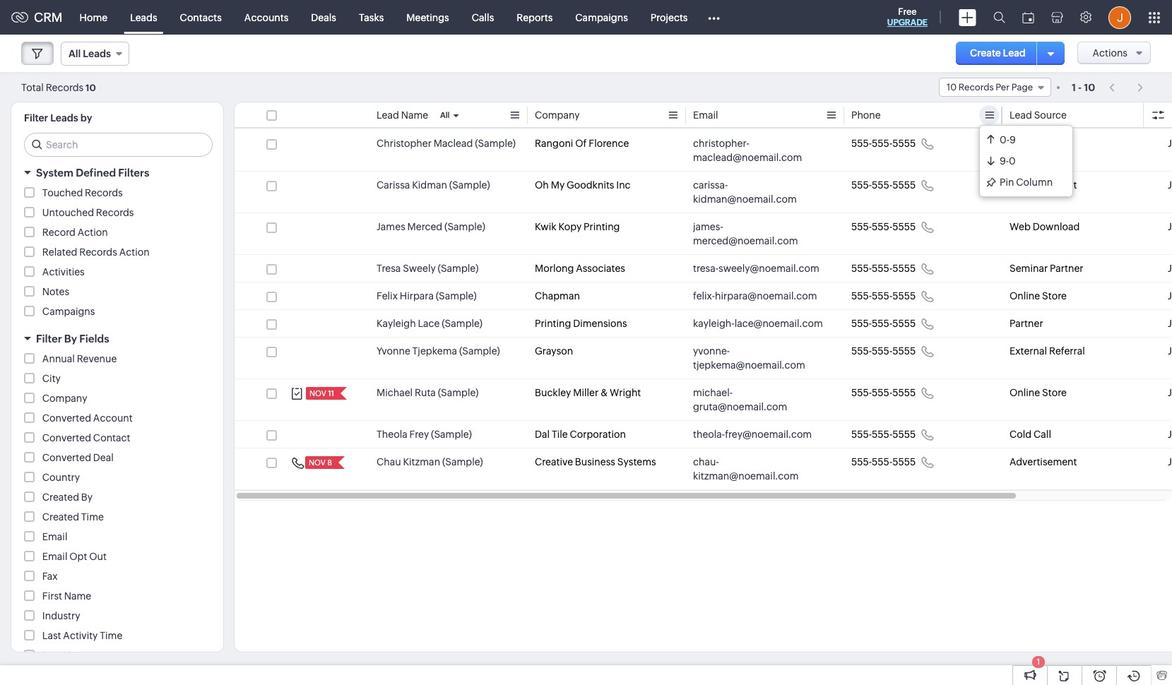 Task type: describe. For each thing, give the bounding box(es) containing it.
(sample) for christopher maclead (sample)
[[475, 138, 516, 149]]

florence
[[589, 138, 629, 149]]

wright
[[610, 387, 641, 399]]

5555 for felix-hirpara@noemail.com
[[893, 291, 916, 302]]

kayleigh lace (sample)
[[377, 318, 483, 329]]

dal
[[535, 429, 550, 440]]

kayleigh lace (sample) link
[[377, 317, 483, 331]]

je for christopher- maclead@noemail.com
[[1168, 138, 1173, 149]]

account
[[93, 413, 133, 424]]

555-555-5555 for chau- kitzman@noemail.com
[[852, 457, 916, 468]]

by
[[80, 112, 92, 124]]

sweely
[[403, 263, 436, 274]]

0 horizontal spatial action
[[77, 227, 108, 238]]

Other Modules field
[[699, 6, 730, 29]]

tresa-sweely@noemail.com link
[[693, 262, 820, 276]]

creative business systems
[[535, 457, 656, 468]]

lace@noemail.com
[[735, 318, 823, 329]]

je for tresa-sweely@noemail.com
[[1168, 263, 1173, 274]]

(sample) for michael ruta (sample)
[[438, 387, 479, 399]]

total
[[21, 82, 44, 93]]

buckley
[[535, 387, 571, 399]]

leads for all leads
[[83, 48, 111, 59]]

lead for lead source
[[1010, 110, 1033, 121]]

1 vertical spatial action
[[119, 247, 150, 258]]

out
[[89, 551, 107, 563]]

9
[[1010, 134, 1016, 146]]

lead inside button
[[1003, 47, 1026, 59]]

all leads
[[69, 48, 111, 59]]

&
[[601, 387, 608, 399]]

records for 10
[[959, 82, 994, 93]]

merced@noemail.com
[[693, 235, 798, 247]]

10 for 1 - 10
[[1085, 82, 1096, 93]]

actions
[[1093, 47, 1128, 59]]

related
[[42, 247, 77, 258]]

merced
[[408, 221, 443, 233]]

kayleigh-lace@noemail.com link
[[693, 317, 823, 331]]

je for chau- kitzman@noemail.com
[[1168, 457, 1173, 468]]

calls link
[[461, 0, 506, 34]]

cold call for theola-frey@noemail.com
[[1010, 429, 1052, 440]]

phone
[[852, 110, 881, 121]]

revenue
[[77, 353, 117, 365]]

kwik
[[535, 221, 557, 233]]

leads link
[[119, 0, 169, 34]]

rangoni
[[535, 138, 574, 149]]

crm link
[[11, 10, 63, 25]]

theola-
[[693, 429, 725, 440]]

10 inside field
[[947, 82, 957, 93]]

carissa kidman (sample)
[[377, 180, 490, 191]]

christopher- maclead@noemail.com link
[[693, 136, 823, 165]]

record
[[42, 227, 76, 238]]

systems
[[618, 457, 656, 468]]

555-555-5555 for tresa-sweely@noemail.com
[[852, 263, 916, 274]]

kitzman@noemail.com
[[693, 471, 799, 482]]

related records action
[[42, 247, 150, 258]]

cold for christopher- maclead@noemail.com
[[1010, 138, 1032, 149]]

yvonne-
[[693, 346, 730, 357]]

activity
[[63, 631, 98, 642]]

records for touched
[[85, 187, 123, 199]]

fields
[[79, 333, 109, 345]]

5555 for james- merced@noemail.com
[[893, 221, 916, 233]]

je for kayleigh-lace@noemail.com
[[1168, 318, 1173, 329]]

accounts
[[244, 12, 289, 23]]

rangoni of florence
[[535, 138, 629, 149]]

last for last activity time
[[42, 631, 61, 642]]

system defined filters button
[[11, 160, 223, 185]]

leads for filter leads by
[[50, 112, 78, 124]]

kayleigh-
[[693, 318, 735, 329]]

5555 for michael- gruta@noemail.com
[[893, 387, 916, 399]]

system
[[36, 167, 73, 179]]

lead for lead name
[[377, 110, 399, 121]]

All Leads field
[[61, 42, 129, 66]]

inc
[[617, 180, 631, 191]]

create lead button
[[956, 42, 1040, 65]]

felix
[[377, 291, 398, 302]]

all for all
[[440, 111, 450, 119]]

0 vertical spatial company
[[535, 110, 580, 121]]

defined
[[76, 167, 116, 179]]

activities
[[42, 266, 85, 278]]

morlong associates
[[535, 263, 626, 274]]

home
[[80, 12, 108, 23]]

5555 for yvonne- tjepkema@noemail.com
[[893, 346, 916, 357]]

tile
[[552, 429, 568, 440]]

tresa
[[377, 263, 401, 274]]

maclead@noemail.com
[[693, 152, 803, 163]]

store for michael- gruta@noemail.com
[[1043, 387, 1067, 399]]

external
[[1010, 346, 1048, 357]]

nov 11 link
[[306, 387, 336, 400]]

free
[[899, 6, 917, 17]]

kwik kopy printing
[[535, 221, 620, 233]]

converted for converted account
[[42, 413, 91, 424]]

yvonne- tjepkema@noemail.com link
[[693, 344, 823, 373]]

reports link
[[506, 0, 564, 34]]

call for christopher- maclead@noemail.com
[[1034, 138, 1052, 149]]

1 vertical spatial printing
[[535, 318, 571, 329]]

pin
[[1000, 177, 1015, 188]]

my
[[551, 180, 565, 191]]

je for felix-hirpara@noemail.com
[[1168, 291, 1173, 302]]

search image
[[994, 11, 1006, 23]]

converted for converted deal
[[42, 452, 91, 464]]

home link
[[68, 0, 119, 34]]

accounts link
[[233, 0, 300, 34]]

created time
[[42, 512, 104, 523]]

(sample) for theola frey (sample)
[[431, 429, 472, 440]]

create menu image
[[959, 9, 977, 26]]

leads inside leads link
[[130, 12, 157, 23]]

cold for theola-frey@noemail.com
[[1010, 429, 1032, 440]]

records for untouched
[[96, 207, 134, 218]]

9-
[[1000, 156, 1009, 167]]

5555 for theola-frey@noemail.com
[[893, 429, 916, 440]]

crm
[[34, 10, 63, 25]]

contact
[[93, 433, 130, 444]]

filter by fields button
[[11, 327, 223, 351]]

all for all leads
[[69, 48, 81, 59]]

555-555-5555 for christopher- maclead@noemail.com
[[852, 138, 916, 149]]

untouched records
[[42, 207, 134, 218]]

yvonne
[[377, 346, 411, 357]]

upgrade
[[888, 18, 928, 28]]

0 vertical spatial partner
[[1050, 263, 1084, 274]]

(sample) for carissa kidman (sample)
[[449, 180, 490, 191]]

external referral
[[1010, 346, 1086, 357]]

records for total
[[46, 82, 84, 93]]

Search text field
[[25, 134, 212, 156]]

reports
[[517, 12, 553, 23]]

christopher- maclead@noemail.com
[[693, 138, 803, 163]]

theola-frey@noemail.com
[[693, 429, 812, 440]]

system defined filters
[[36, 167, 149, 179]]

1 vertical spatial time
[[100, 631, 122, 642]]

theola frey (sample)
[[377, 429, 472, 440]]

cold call for christopher- maclead@noemail.com
[[1010, 138, 1052, 149]]

name for lead name
[[401, 110, 428, 121]]

store for felix-hirpara@noemail.com
[[1043, 291, 1067, 302]]

first name
[[42, 591, 91, 602]]

yvonne tjepkema (sample)
[[377, 346, 500, 357]]

nov 11
[[310, 389, 334, 398]]

(sample) for james merced (sample)
[[445, 221, 485, 233]]

8
[[327, 459, 332, 467]]

(sample) for felix hirpara (sample)
[[436, 291, 477, 302]]

last name
[[42, 650, 90, 662]]

chau- kitzman@noemail.com link
[[693, 455, 823, 483]]



Task type: vqa. For each thing, say whether or not it's contained in the screenshot.


Task type: locate. For each thing, give the bounding box(es) containing it.
10 right -
[[1085, 82, 1096, 93]]

8 555-555-5555 from the top
[[852, 387, 916, 399]]

1 horizontal spatial action
[[119, 247, 150, 258]]

5 555-555-5555 from the top
[[852, 291, 916, 302]]

9 je from the top
[[1168, 429, 1173, 440]]

records left the per
[[959, 82, 994, 93]]

6 5555 from the top
[[893, 318, 916, 329]]

online store for felix-hirpara@noemail.com
[[1010, 291, 1067, 302]]

printing dimensions
[[535, 318, 627, 329]]

10 records per page
[[947, 82, 1033, 93]]

converted up 'converted contact' on the left of the page
[[42, 413, 91, 424]]

0 vertical spatial 1
[[1072, 82, 1077, 93]]

0 vertical spatial time
[[81, 512, 104, 523]]

1 vertical spatial converted
[[42, 433, 91, 444]]

555-555-5555 for felix-hirpara@noemail.com
[[852, 291, 916, 302]]

1 cold from the top
[[1010, 138, 1032, 149]]

1 vertical spatial partner
[[1010, 318, 1044, 329]]

2 call from the top
[[1034, 429, 1052, 440]]

555-555-5555 for kayleigh-lace@noemail.com
[[852, 318, 916, 329]]

name up christopher
[[401, 110, 428, 121]]

1 horizontal spatial all
[[440, 111, 450, 119]]

(sample) right sweely
[[438, 263, 479, 274]]

(sample) for chau kitzman (sample)
[[442, 457, 483, 468]]

555-555-5555 for carissa- kidman@noemail.com
[[852, 180, 916, 191]]

0 vertical spatial nov
[[310, 389, 327, 398]]

advertisement for carissa- kidman@noemail.com
[[1010, 180, 1078, 191]]

2 online from the top
[[1010, 387, 1041, 399]]

1 horizontal spatial 10
[[947, 82, 957, 93]]

meetings
[[407, 12, 449, 23]]

time right activity
[[100, 631, 122, 642]]

4 je from the top
[[1168, 263, 1173, 274]]

leads down home
[[83, 48, 111, 59]]

campaigns down notes
[[42, 306, 95, 317]]

name for first name
[[64, 591, 91, 602]]

records inside field
[[959, 82, 994, 93]]

converted for converted contact
[[42, 433, 91, 444]]

555-555-5555 for michael- gruta@noemail.com
[[852, 387, 916, 399]]

online store down external referral
[[1010, 387, 1067, 399]]

james- merced@noemail.com link
[[693, 220, 823, 248]]

michael ruta (sample)
[[377, 387, 479, 399]]

online down external
[[1010, 387, 1041, 399]]

leads inside all leads field
[[83, 48, 111, 59]]

records down record action on the top left
[[79, 247, 117, 258]]

3 555-555-5555 from the top
[[852, 221, 916, 233]]

0 horizontal spatial by
[[64, 333, 77, 345]]

of
[[576, 138, 587, 149]]

0 vertical spatial call
[[1034, 138, 1052, 149]]

all inside field
[[69, 48, 81, 59]]

5555 for carissa- kidman@noemail.com
[[893, 180, 916, 191]]

creative
[[535, 457, 573, 468]]

5555 for christopher- maclead@noemail.com
[[893, 138, 916, 149]]

1 vertical spatial store
[[1043, 387, 1067, 399]]

2 created from the top
[[42, 512, 79, 523]]

555-555-5555 for james- merced@noemail.com
[[852, 221, 916, 233]]

email up fax
[[42, 551, 67, 563]]

row group
[[235, 130, 1173, 491]]

row group containing christopher maclead (sample)
[[235, 130, 1173, 491]]

pin column
[[1000, 177, 1053, 188]]

records up filter leads by
[[46, 82, 84, 93]]

0 vertical spatial leads
[[130, 12, 157, 23]]

8 5555 from the top
[[893, 387, 916, 399]]

(sample) right maclead
[[475, 138, 516, 149]]

je for theola-frey@noemail.com
[[1168, 429, 1173, 440]]

2 horizontal spatial leads
[[130, 12, 157, 23]]

10 up by
[[86, 82, 96, 93]]

michael- gruta@noemail.com link
[[693, 386, 823, 414]]

all up christopher maclead (sample) link
[[440, 111, 450, 119]]

time down created by
[[81, 512, 104, 523]]

2 555-555-5555 from the top
[[852, 180, 916, 191]]

kidman@noemail.com
[[693, 194, 797, 205]]

action up related records action
[[77, 227, 108, 238]]

1 last from the top
[[42, 631, 61, 642]]

2 5555 from the top
[[893, 180, 916, 191]]

projects
[[651, 12, 688, 23]]

corporation
[[570, 429, 626, 440]]

cold call
[[1010, 138, 1052, 149], [1010, 429, 1052, 440]]

felix-
[[693, 291, 715, 302]]

1 5555 from the top
[[893, 138, 916, 149]]

filter up annual
[[36, 333, 62, 345]]

1 vertical spatial all
[[440, 111, 450, 119]]

1 cold call from the top
[[1010, 138, 1052, 149]]

lead name
[[377, 110, 428, 121]]

filter leads by
[[24, 112, 92, 124]]

created
[[42, 492, 79, 503], [42, 512, 79, 523]]

business
[[575, 457, 616, 468]]

by inside 'dropdown button'
[[64, 333, 77, 345]]

0 vertical spatial name
[[401, 110, 428, 121]]

(sample) right kitzman at left
[[442, 457, 483, 468]]

christopher-
[[693, 138, 750, 149]]

0-
[[1000, 134, 1010, 146]]

1 for 1 - 10
[[1072, 82, 1077, 93]]

kayleigh
[[377, 318, 416, 329]]

2 last from the top
[[42, 650, 61, 662]]

0 vertical spatial cold call
[[1010, 138, 1052, 149]]

7 555-555-5555 from the top
[[852, 346, 916, 357]]

1 vertical spatial call
[[1034, 429, 1052, 440]]

1 vertical spatial 1
[[1038, 658, 1041, 667]]

felix hirpara (sample) link
[[377, 289, 477, 303]]

(sample) right kidman
[[449, 180, 490, 191]]

last down last activity time
[[42, 650, 61, 662]]

je
[[1168, 138, 1173, 149], [1168, 180, 1173, 191], [1168, 221, 1173, 233], [1168, 263, 1173, 274], [1168, 291, 1173, 302], [1168, 318, 1173, 329], [1168, 346, 1173, 357], [1168, 387, 1173, 399], [1168, 429, 1173, 440], [1168, 457, 1173, 468]]

online store for michael- gruta@noemail.com
[[1010, 387, 1067, 399]]

projects link
[[640, 0, 699, 34]]

store down external referral
[[1043, 387, 1067, 399]]

1 vertical spatial online
[[1010, 387, 1041, 399]]

5 je from the top
[[1168, 291, 1173, 302]]

1 vertical spatial last
[[42, 650, 61, 662]]

miller
[[573, 387, 599, 399]]

name down activity
[[63, 650, 90, 662]]

1 vertical spatial leads
[[83, 48, 111, 59]]

0 vertical spatial created
[[42, 492, 79, 503]]

0 vertical spatial by
[[64, 333, 77, 345]]

1 vertical spatial advertisement
[[1010, 457, 1078, 468]]

0 horizontal spatial printing
[[535, 318, 571, 329]]

1 call from the top
[[1034, 138, 1052, 149]]

search element
[[985, 0, 1014, 35]]

name for last name
[[63, 650, 90, 662]]

(sample) right the lace
[[442, 318, 483, 329]]

chau
[[377, 457, 401, 468]]

1 vertical spatial email
[[42, 532, 67, 543]]

profile element
[[1101, 0, 1140, 34]]

0 horizontal spatial all
[[69, 48, 81, 59]]

email down created time
[[42, 532, 67, 543]]

0 vertical spatial filter
[[24, 112, 48, 124]]

james-
[[693, 221, 724, 233]]

7 5555 from the top
[[893, 346, 916, 357]]

2 vertical spatial leads
[[50, 112, 78, 124]]

(sample) up "kayleigh lace (sample)"
[[436, 291, 477, 302]]

lead
[[1003, 47, 1026, 59], [377, 110, 399, 121], [1010, 110, 1033, 121]]

printing right kopy
[[584, 221, 620, 233]]

filter inside 'dropdown button'
[[36, 333, 62, 345]]

created down created by
[[42, 512, 79, 523]]

converted deal
[[42, 452, 114, 464]]

michael-
[[693, 387, 733, 399]]

10 5555 from the top
[[893, 457, 916, 468]]

by up the annual revenue
[[64, 333, 77, 345]]

10 inside total records 10
[[86, 82, 96, 93]]

christopher
[[377, 138, 432, 149]]

0 vertical spatial campaigns
[[576, 12, 628, 23]]

6 555-555-5555 from the top
[[852, 318, 916, 329]]

campaigns right 'reports'
[[576, 12, 628, 23]]

oh my goodknits inc
[[535, 180, 631, 191]]

action down untouched records
[[119, 247, 150, 258]]

online down seminar
[[1010, 291, 1041, 302]]

1 je from the top
[[1168, 138, 1173, 149]]

1 horizontal spatial company
[[535, 110, 580, 121]]

carissa- kidman@noemail.com link
[[693, 178, 823, 206]]

email
[[693, 110, 719, 121], [42, 532, 67, 543], [42, 551, 67, 563]]

tjepkema@noemail.com
[[693, 360, 806, 371]]

(sample) for yvonne tjepkema (sample)
[[459, 346, 500, 357]]

email up christopher-
[[693, 110, 719, 121]]

sweely@noemail.com
[[719, 263, 820, 274]]

1 for 1
[[1038, 658, 1041, 667]]

navigation
[[1103, 77, 1151, 98]]

records down defined
[[85, 187, 123, 199]]

1 online store from the top
[[1010, 291, 1067, 302]]

annual
[[42, 353, 75, 365]]

4 5555 from the top
[[893, 263, 916, 274]]

nov for michael
[[310, 389, 327, 398]]

2 online store from the top
[[1010, 387, 1067, 399]]

company up rangoni
[[535, 110, 580, 121]]

by up created time
[[81, 492, 93, 503]]

company down city
[[42, 393, 87, 404]]

9-0
[[1000, 156, 1016, 167]]

deal
[[93, 452, 114, 464]]

1 vertical spatial online store
[[1010, 387, 1067, 399]]

created for created time
[[42, 512, 79, 523]]

je for michael- gruta@noemail.com
[[1168, 387, 1173, 399]]

2 cold call from the top
[[1010, 429, 1052, 440]]

(sample) right frey
[[431, 429, 472, 440]]

store down seminar partner
[[1043, 291, 1067, 302]]

1 vertical spatial company
[[42, 393, 87, 404]]

lace
[[418, 318, 440, 329]]

9 5555 from the top
[[893, 429, 916, 440]]

5 5555 from the top
[[893, 291, 916, 302]]

0 horizontal spatial company
[[42, 393, 87, 404]]

2 vertical spatial converted
[[42, 452, 91, 464]]

records for related
[[79, 247, 117, 258]]

tjepkema
[[413, 346, 457, 357]]

2 je from the top
[[1168, 180, 1173, 191]]

filter down total
[[24, 112, 48, 124]]

contacts link
[[169, 0, 233, 34]]

nov left 8
[[309, 459, 326, 467]]

james merced (sample)
[[377, 221, 485, 233]]

(sample) for tresa sweely (sample)
[[438, 263, 479, 274]]

web
[[1010, 221, 1031, 233]]

0 horizontal spatial campaigns
[[42, 306, 95, 317]]

6 je from the top
[[1168, 318, 1173, 329]]

maclead
[[434, 138, 473, 149]]

online for felix-hirpara@noemail.com
[[1010, 291, 1041, 302]]

online for michael- gruta@noemail.com
[[1010, 387, 1041, 399]]

partner up external
[[1010, 318, 1044, 329]]

0 vertical spatial printing
[[584, 221, 620, 233]]

profile image
[[1109, 6, 1132, 29]]

8 je from the top
[[1168, 387, 1173, 399]]

touched
[[42, 187, 83, 199]]

opt
[[69, 551, 87, 563]]

1 created from the top
[[42, 492, 79, 503]]

1 vertical spatial nov
[[309, 459, 326, 467]]

tasks link
[[348, 0, 395, 34]]

chau- kitzman@noemail.com
[[693, 457, 799, 482]]

10 for total records 10
[[86, 82, 96, 93]]

all up total records 10
[[69, 48, 81, 59]]

9 555-555-5555 from the top
[[852, 429, 916, 440]]

nov left 11
[[310, 389, 327, 398]]

created for created by
[[42, 492, 79, 503]]

0 vertical spatial all
[[69, 48, 81, 59]]

carissa-
[[693, 180, 728, 191]]

advertisement for chau- kitzman@noemail.com
[[1010, 457, 1078, 468]]

1 555-555-5555 from the top
[[852, 138, 916, 149]]

0 horizontal spatial partner
[[1010, 318, 1044, 329]]

contacts
[[180, 12, 222, 23]]

1 - 10
[[1072, 82, 1096, 93]]

last for last name
[[42, 650, 61, 662]]

james
[[377, 221, 406, 233]]

filter for filter leads by
[[24, 112, 48, 124]]

2 vertical spatial email
[[42, 551, 67, 563]]

calendar image
[[1023, 12, 1035, 23]]

(sample) right ruta
[[438, 387, 479, 399]]

1 converted from the top
[[42, 413, 91, 424]]

1 horizontal spatial campaigns
[[576, 12, 628, 23]]

3 je from the top
[[1168, 221, 1173, 233]]

2 converted from the top
[[42, 433, 91, 444]]

printing
[[584, 221, 620, 233], [535, 318, 571, 329]]

0 horizontal spatial 1
[[1038, 658, 1041, 667]]

7 je from the top
[[1168, 346, 1173, 357]]

buckley miller & wright
[[535, 387, 641, 399]]

notes
[[42, 286, 69, 298]]

(sample) for kayleigh lace (sample)
[[442, 318, 483, 329]]

records
[[46, 82, 84, 93], [959, 82, 994, 93], [85, 187, 123, 199], [96, 207, 134, 218], [79, 247, 117, 258]]

1 vertical spatial by
[[81, 492, 93, 503]]

0 vertical spatial advertisement
[[1010, 180, 1078, 191]]

1 vertical spatial cold
[[1010, 429, 1032, 440]]

1 store from the top
[[1043, 291, 1067, 302]]

2 vertical spatial name
[[63, 650, 90, 662]]

10 555-555-5555 from the top
[[852, 457, 916, 468]]

je for carissa- kidman@noemail.com
[[1168, 180, 1173, 191]]

0 vertical spatial online store
[[1010, 291, 1067, 302]]

online store down seminar partner
[[1010, 291, 1067, 302]]

1 advertisement from the top
[[1010, 180, 1078, 191]]

lead up christopher
[[377, 110, 399, 121]]

555-555-5555 for yvonne- tjepkema@noemail.com
[[852, 346, 916, 357]]

10 left the per
[[947, 82, 957, 93]]

1 vertical spatial campaigns
[[42, 306, 95, 317]]

partner right seminar
[[1050, 263, 1084, 274]]

3 5555 from the top
[[893, 221, 916, 233]]

page
[[1012, 82, 1033, 93]]

filter for filter by fields
[[36, 333, 62, 345]]

lead right create
[[1003, 47, 1026, 59]]

last activity time
[[42, 631, 122, 642]]

1
[[1072, 82, 1077, 93], [1038, 658, 1041, 667]]

yvonne tjepkema (sample) link
[[377, 344, 500, 358]]

ruta
[[415, 387, 436, 399]]

5555 for kayleigh-lace@noemail.com
[[893, 318, 916, 329]]

1 horizontal spatial by
[[81, 492, 93, 503]]

converted up the converted deal
[[42, 433, 91, 444]]

michael
[[377, 387, 413, 399]]

0 vertical spatial converted
[[42, 413, 91, 424]]

1 vertical spatial cold call
[[1010, 429, 1052, 440]]

1 online from the top
[[1010, 291, 1041, 302]]

printing up grayson
[[535, 318, 571, 329]]

0 horizontal spatial leads
[[50, 112, 78, 124]]

annual revenue
[[42, 353, 117, 365]]

yvonne- tjepkema@noemail.com
[[693, 346, 806, 371]]

3 converted from the top
[[42, 452, 91, 464]]

by
[[64, 333, 77, 345], [81, 492, 93, 503]]

by for created
[[81, 492, 93, 503]]

1 horizontal spatial 1
[[1072, 82, 1077, 93]]

1 horizontal spatial partner
[[1050, 263, 1084, 274]]

0 vertical spatial email
[[693, 110, 719, 121]]

4 555-555-5555 from the top
[[852, 263, 916, 274]]

0 vertical spatial action
[[77, 227, 108, 238]]

10 je from the top
[[1168, 457, 1173, 468]]

free upgrade
[[888, 6, 928, 28]]

industry
[[42, 611, 80, 622]]

5555 for tresa-sweely@noemail.com
[[893, 263, 916, 274]]

create lead
[[971, 47, 1026, 59]]

(sample) inside "link"
[[442, 318, 483, 329]]

0 vertical spatial online
[[1010, 291, 1041, 302]]

(sample) right merced
[[445, 221, 485, 233]]

0
[[1009, 156, 1016, 167]]

1 vertical spatial filter
[[36, 333, 62, 345]]

created down country
[[42, 492, 79, 503]]

call for theola-frey@noemail.com
[[1034, 429, 1052, 440]]

online store
[[1010, 291, 1067, 302], [1010, 387, 1067, 399]]

5555 for chau- kitzman@noemail.com
[[893, 457, 916, 468]]

action
[[77, 227, 108, 238], [119, 247, 150, 258]]

create menu element
[[951, 0, 985, 34]]

0 vertical spatial store
[[1043, 291, 1067, 302]]

by for filter
[[64, 333, 77, 345]]

(sample) right the tjepkema
[[459, 346, 500, 357]]

leads right home
[[130, 12, 157, 23]]

leads left by
[[50, 112, 78, 124]]

country
[[42, 472, 80, 483]]

555-555-5555 for theola-frey@noemail.com
[[852, 429, 916, 440]]

1 horizontal spatial leads
[[83, 48, 111, 59]]

records down touched records in the top left of the page
[[96, 207, 134, 218]]

2 advertisement from the top
[[1010, 457, 1078, 468]]

10 Records Per Page field
[[939, 78, 1052, 97]]

kitzman
[[403, 457, 440, 468]]

name right first
[[64, 591, 91, 602]]

last down industry
[[42, 631, 61, 642]]

-
[[1079, 82, 1082, 93]]

2 horizontal spatial 10
[[1085, 82, 1096, 93]]

nov for chau
[[309, 459, 326, 467]]

lead up 9
[[1010, 110, 1033, 121]]

associates
[[576, 263, 626, 274]]

je for yvonne- tjepkema@noemail.com
[[1168, 346, 1173, 357]]

0 vertical spatial last
[[42, 631, 61, 642]]

created by
[[42, 492, 93, 503]]

je for james- merced@noemail.com
[[1168, 221, 1173, 233]]

0 horizontal spatial 10
[[86, 82, 96, 93]]

1 vertical spatial created
[[42, 512, 79, 523]]

10
[[1085, 82, 1096, 93], [947, 82, 957, 93], [86, 82, 96, 93]]

2 cold from the top
[[1010, 429, 1032, 440]]

0 vertical spatial cold
[[1010, 138, 1032, 149]]

1 horizontal spatial printing
[[584, 221, 620, 233]]

1 vertical spatial name
[[64, 591, 91, 602]]

2 store from the top
[[1043, 387, 1067, 399]]

converted up country
[[42, 452, 91, 464]]



